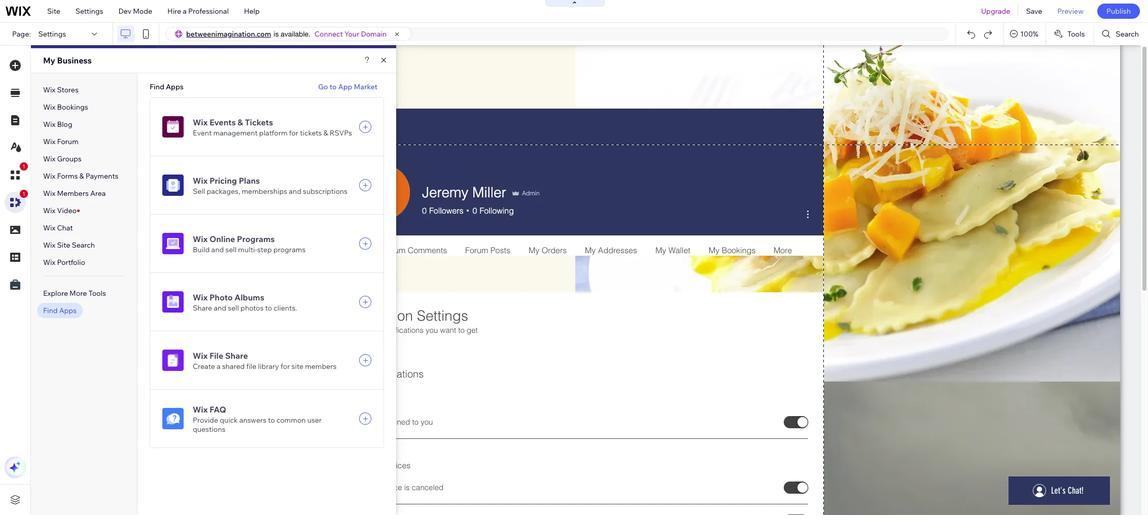 Task type: locate. For each thing, give the bounding box(es) containing it.
0 horizontal spatial find
[[43, 306, 58, 315]]

sell
[[225, 245, 237, 254], [228, 303, 239, 313]]

0 vertical spatial find apps
[[150, 82, 184, 91]]

wix up wix blog
[[43, 102, 55, 112]]

1 vertical spatial site
[[57, 241, 70, 250]]

and
[[289, 187, 301, 196], [211, 245, 224, 254], [214, 303, 226, 313]]

groups
[[57, 154, 82, 163]]

2 vertical spatial to
[[268, 416, 275, 425]]

for inside wix file share create a shared file library for site members
[[281, 362, 290, 371]]

0 vertical spatial search
[[1116, 29, 1139, 39]]

wix left forum
[[43, 137, 55, 146]]

betweenimagination.com
[[186, 29, 271, 39]]

file
[[210, 351, 223, 361]]

events
[[210, 117, 236, 127]]

payments
[[86, 172, 118, 181]]

publish button
[[1097, 4, 1140, 19]]

1 button left wix groups
[[5, 162, 28, 186]]

settings left dev
[[76, 7, 103, 16]]

and inside wix online programs build and sell multi-step programs
[[211, 245, 224, 254]]

sell inside wix photo albums share and sell photos to clients.
[[228, 303, 239, 313]]

1 vertical spatial 1
[[22, 191, 25, 197]]

wix up sell
[[193, 176, 208, 186]]

connect
[[315, 29, 343, 39]]

wix left video
[[43, 206, 55, 215]]

wix up the event
[[193, 117, 208, 127]]

site
[[47, 7, 60, 16], [57, 241, 70, 250]]

and left the subscriptions
[[289, 187, 301, 196]]

wix for stores
[[43, 85, 55, 94]]

0 horizontal spatial share
[[193, 303, 212, 313]]

wix left forms at top
[[43, 172, 55, 181]]

wix up build
[[193, 234, 208, 244]]

1 button
[[5, 162, 28, 186], [5, 190, 28, 213]]

for left tickets
[[289, 128, 298, 138]]

create
[[193, 362, 215, 371]]

share up shared
[[225, 351, 248, 361]]

& right forms at top
[[79, 172, 84, 181]]

wix blog
[[43, 120, 72, 129]]

search up portfolio
[[72, 241, 95, 250]]

sell inside wix online programs build and sell multi-step programs
[[225, 245, 237, 254]]

wix inside wix faq provide quick answers to common user questions
[[193, 404, 208, 415]]

and inside wix photo albums share and sell photos to clients.
[[214, 303, 226, 313]]

wix faq provide quick answers to common user questions
[[193, 404, 322, 434]]

wix left chat on the left top of page
[[43, 223, 55, 232]]

my
[[43, 55, 55, 65]]

1 left members
[[22, 191, 25, 197]]

0 vertical spatial apps
[[166, 82, 184, 91]]

wix chat
[[43, 223, 73, 232]]

1 horizontal spatial settings
[[76, 7, 103, 16]]

and down online
[[211, 245, 224, 254]]

2 1 from the top
[[22, 191, 25, 197]]

wix inside wix file share create a shared file library for site members
[[193, 351, 208, 361]]

1 vertical spatial find apps
[[43, 306, 77, 315]]

share down photo
[[193, 303, 212, 313]]

sell
[[193, 187, 205, 196]]

wix for file
[[193, 351, 208, 361]]

sell down online
[[225, 245, 237, 254]]

wix up "wix video"
[[43, 189, 55, 198]]

& right tickets
[[324, 128, 328, 138]]

sell for online
[[225, 245, 237, 254]]

0 vertical spatial settings
[[76, 7, 103, 16]]

0 horizontal spatial a
[[183, 7, 187, 16]]

wix for video
[[43, 206, 55, 215]]

forms
[[57, 172, 78, 181]]

site up my
[[47, 7, 60, 16]]

& for payments
[[79, 172, 84, 181]]

faq
[[210, 404, 226, 415]]

& up management
[[238, 117, 243, 127]]

0 vertical spatial for
[[289, 128, 298, 138]]

wix for blog
[[43, 120, 55, 129]]

sell for photo
[[228, 303, 239, 313]]

sell down photo
[[228, 303, 239, 313]]

go to app market
[[318, 82, 378, 91]]

1 vertical spatial &
[[324, 128, 328, 138]]

1 vertical spatial sell
[[228, 303, 239, 313]]

1
[[22, 163, 25, 169], [22, 191, 25, 197]]

your
[[344, 29, 359, 39]]

0 horizontal spatial apps
[[59, 306, 77, 315]]

0 vertical spatial 1 button
[[5, 162, 28, 186]]

wix inside wix photo albums share and sell photos to clients.
[[193, 292, 208, 302]]

0 horizontal spatial find apps
[[43, 306, 77, 315]]

a down the file
[[217, 362, 220, 371]]

1 vertical spatial for
[[281, 362, 290, 371]]

0 horizontal spatial search
[[72, 241, 95, 250]]

share inside wix file share create a shared file library for site members
[[225, 351, 248, 361]]

questions
[[193, 425, 225, 434]]

1 left wix groups
[[22, 163, 25, 169]]

a right hire
[[183, 7, 187, 16]]

1 horizontal spatial tools
[[1068, 29, 1085, 39]]

1 vertical spatial share
[[225, 351, 248, 361]]

video
[[57, 206, 77, 215]]

to right photos
[[265, 303, 272, 313]]

tools right more
[[88, 289, 106, 298]]

1 horizontal spatial &
[[238, 117, 243, 127]]

1 vertical spatial and
[[211, 245, 224, 254]]

a
[[183, 7, 187, 16], [217, 362, 220, 371]]

library
[[258, 362, 279, 371]]

wix photo albums share and sell photos to clients.
[[193, 292, 297, 313]]

market
[[354, 82, 378, 91]]

0 horizontal spatial tools
[[88, 289, 106, 298]]

preview button
[[1050, 0, 1091, 22]]

1 vertical spatial settings
[[38, 29, 66, 39]]

for
[[289, 128, 298, 138], [281, 362, 290, 371]]

wix left blog
[[43, 120, 55, 129]]

0 vertical spatial sell
[[225, 245, 237, 254]]

site up wix portfolio
[[57, 241, 70, 250]]

1 vertical spatial search
[[72, 241, 95, 250]]

1 1 from the top
[[22, 163, 25, 169]]

for left site
[[281, 362, 290, 371]]

dev mode
[[118, 7, 152, 16]]

app
[[338, 82, 352, 91]]

go
[[318, 82, 328, 91]]

wix left portfolio
[[43, 258, 55, 267]]

search down publish on the top right of the page
[[1116, 29, 1139, 39]]

to inside wix faq provide quick answers to common user questions
[[268, 416, 275, 425]]

and down photo
[[214, 303, 226, 313]]

wix inside "wix events & tickets event management platform for tickets & rsvps"
[[193, 117, 208, 127]]

explore more tools
[[43, 289, 106, 298]]

wix for bookings
[[43, 102, 55, 112]]

wix left the groups
[[43, 154, 55, 163]]

save button
[[1019, 0, 1050, 22]]

0 vertical spatial &
[[238, 117, 243, 127]]

1 button left "wix video"
[[5, 190, 28, 213]]

1 horizontal spatial find
[[150, 82, 164, 91]]

share inside wix photo albums share and sell photos to clients.
[[193, 303, 212, 313]]

1 for first 1 button from the bottom of the page
[[22, 191, 25, 197]]

packages,
[[207, 187, 240, 196]]

user
[[307, 416, 322, 425]]

search inside button
[[1116, 29, 1139, 39]]

0 vertical spatial a
[[183, 7, 187, 16]]

0 vertical spatial to
[[330, 82, 337, 91]]

2 vertical spatial &
[[79, 172, 84, 181]]

0 horizontal spatial &
[[79, 172, 84, 181]]

1 vertical spatial tools
[[88, 289, 106, 298]]

tools down 'preview' button at the top of the page
[[1068, 29, 1085, 39]]

wix up create
[[193, 351, 208, 361]]

find
[[150, 82, 164, 91], [43, 306, 58, 315]]

wix portfolio
[[43, 258, 85, 267]]

blog
[[57, 120, 72, 129]]

wix down wix chat
[[43, 241, 55, 250]]

1 vertical spatial a
[[217, 362, 220, 371]]

1 vertical spatial to
[[265, 303, 272, 313]]

1 horizontal spatial find apps
[[150, 82, 184, 91]]

settings
[[76, 7, 103, 16], [38, 29, 66, 39]]

1 horizontal spatial share
[[225, 351, 248, 361]]

wix online programs build and sell multi-step programs
[[193, 234, 306, 254]]

wix for forum
[[43, 137, 55, 146]]

0 vertical spatial site
[[47, 7, 60, 16]]

0 vertical spatial share
[[193, 303, 212, 313]]

tickets
[[300, 128, 322, 138]]

wix left photo
[[193, 292, 208, 302]]

wix up provide
[[193, 404, 208, 415]]

settings up my
[[38, 29, 66, 39]]

0 vertical spatial 1
[[22, 163, 25, 169]]

1 horizontal spatial search
[[1116, 29, 1139, 39]]

wix left stores
[[43, 85, 55, 94]]

2 vertical spatial and
[[214, 303, 226, 313]]

1 vertical spatial apps
[[59, 306, 77, 315]]

quick
[[220, 416, 238, 425]]

wix for forms
[[43, 172, 55, 181]]

to right go
[[330, 82, 337, 91]]

wix for pricing
[[193, 176, 208, 186]]

apps
[[166, 82, 184, 91], [59, 306, 77, 315]]

1 horizontal spatial a
[[217, 362, 220, 371]]

is
[[274, 30, 279, 38]]

file
[[246, 362, 256, 371]]

wix forum
[[43, 137, 79, 146]]

wix site search
[[43, 241, 95, 250]]

0 vertical spatial and
[[289, 187, 301, 196]]

wix groups
[[43, 154, 82, 163]]

wix inside wix pricing plans sell packages, memberships and subscriptions
[[193, 176, 208, 186]]

&
[[238, 117, 243, 127], [324, 128, 328, 138], [79, 172, 84, 181]]

to
[[330, 82, 337, 91], [265, 303, 272, 313], [268, 416, 275, 425]]

to right answers
[[268, 416, 275, 425]]

area
[[90, 189, 106, 198]]

0 vertical spatial find
[[150, 82, 164, 91]]

0 vertical spatial tools
[[1068, 29, 1085, 39]]

build
[[193, 245, 210, 254]]

wix inside wix online programs build and sell multi-step programs
[[193, 234, 208, 244]]

1 vertical spatial 1 button
[[5, 190, 28, 213]]

hire
[[167, 7, 181, 16]]



Task type: vqa. For each thing, say whether or not it's contained in the screenshot.
Groups
yes



Task type: describe. For each thing, give the bounding box(es) containing it.
publish
[[1107, 7, 1131, 16]]

pricing
[[210, 176, 237, 186]]

domain
[[361, 29, 387, 39]]

memberships
[[242, 187, 287, 196]]

bookings
[[57, 102, 88, 112]]

is available. connect your domain
[[274, 29, 387, 39]]

portfolio
[[57, 258, 85, 267]]

wix for portfolio
[[43, 258, 55, 267]]

tools inside button
[[1068, 29, 1085, 39]]

hire a professional
[[167, 7, 229, 16]]

help
[[244, 7, 260, 16]]

wix for photo
[[193, 292, 208, 302]]

go to app market button
[[312, 82, 384, 91]]

to inside wix photo albums share and sell photos to clients.
[[265, 303, 272, 313]]

site
[[292, 362, 303, 371]]

preview
[[1058, 7, 1084, 16]]

wix bookings
[[43, 102, 88, 112]]

wix pricing plans sell packages, memberships and subscriptions
[[193, 176, 348, 196]]

plans
[[239, 176, 260, 186]]

members
[[57, 189, 89, 198]]

1 vertical spatial find
[[43, 306, 58, 315]]

subscriptions
[[303, 187, 348, 196]]

platform
[[259, 128, 287, 138]]

1 for 2nd 1 button from the bottom of the page
[[22, 163, 25, 169]]

shared
[[222, 362, 245, 371]]

wix for online
[[193, 234, 208, 244]]

clients.
[[274, 303, 297, 313]]

wix for events
[[193, 117, 208, 127]]

1 1 button from the top
[[5, 162, 28, 186]]

a inside wix file share create a shared file library for site members
[[217, 362, 220, 371]]

100% button
[[1004, 23, 1046, 45]]

photos
[[241, 303, 264, 313]]

wix stores
[[43, 85, 79, 94]]

tickets
[[245, 117, 273, 127]]

wix for faq
[[193, 404, 208, 415]]

& for tickets
[[238, 117, 243, 127]]

wix for chat
[[43, 223, 55, 232]]

wix for site
[[43, 241, 55, 250]]

wix for members
[[43, 189, 55, 198]]

forum
[[57, 137, 79, 146]]

dev
[[118, 7, 131, 16]]

100%
[[1020, 29, 1039, 39]]

upgrade
[[981, 7, 1010, 16]]

business
[[57, 55, 92, 65]]

multi-
[[238, 245, 257, 254]]

and for albums
[[214, 303, 226, 313]]

professional
[[188, 7, 229, 16]]

stores
[[57, 85, 79, 94]]

members
[[305, 362, 337, 371]]

event
[[193, 128, 212, 138]]

photo
[[210, 292, 233, 302]]

online
[[210, 234, 235, 244]]

save
[[1026, 7, 1042, 16]]

answers
[[239, 416, 267, 425]]

available.
[[281, 30, 310, 38]]

common
[[277, 416, 306, 425]]

rsvps
[[330, 128, 352, 138]]

wix events & tickets event management platform for tickets & rsvps
[[193, 117, 352, 138]]

1 horizontal spatial apps
[[166, 82, 184, 91]]

wix for groups
[[43, 154, 55, 163]]

wix video
[[43, 206, 77, 215]]

programs
[[273, 245, 306, 254]]

wix file share create a shared file library for site members
[[193, 351, 337, 371]]

albums
[[235, 292, 264, 302]]

explore
[[43, 289, 68, 298]]

and for programs
[[211, 245, 224, 254]]

0 horizontal spatial settings
[[38, 29, 66, 39]]

2 horizontal spatial &
[[324, 128, 328, 138]]

tools button
[[1046, 23, 1094, 45]]

my business
[[43, 55, 92, 65]]

wix forms & payments
[[43, 172, 118, 181]]

search button
[[1095, 23, 1148, 45]]

more
[[70, 289, 87, 298]]

wix members area
[[43, 189, 106, 198]]

programs
[[237, 234, 275, 244]]

and inside wix pricing plans sell packages, memberships and subscriptions
[[289, 187, 301, 196]]

2 1 button from the top
[[5, 190, 28, 213]]

step
[[257, 245, 272, 254]]

for inside "wix events & tickets event management platform for tickets & rsvps"
[[289, 128, 298, 138]]

mode
[[133, 7, 152, 16]]

chat
[[57, 223, 73, 232]]

provide
[[193, 416, 218, 425]]

management
[[213, 128, 258, 138]]



